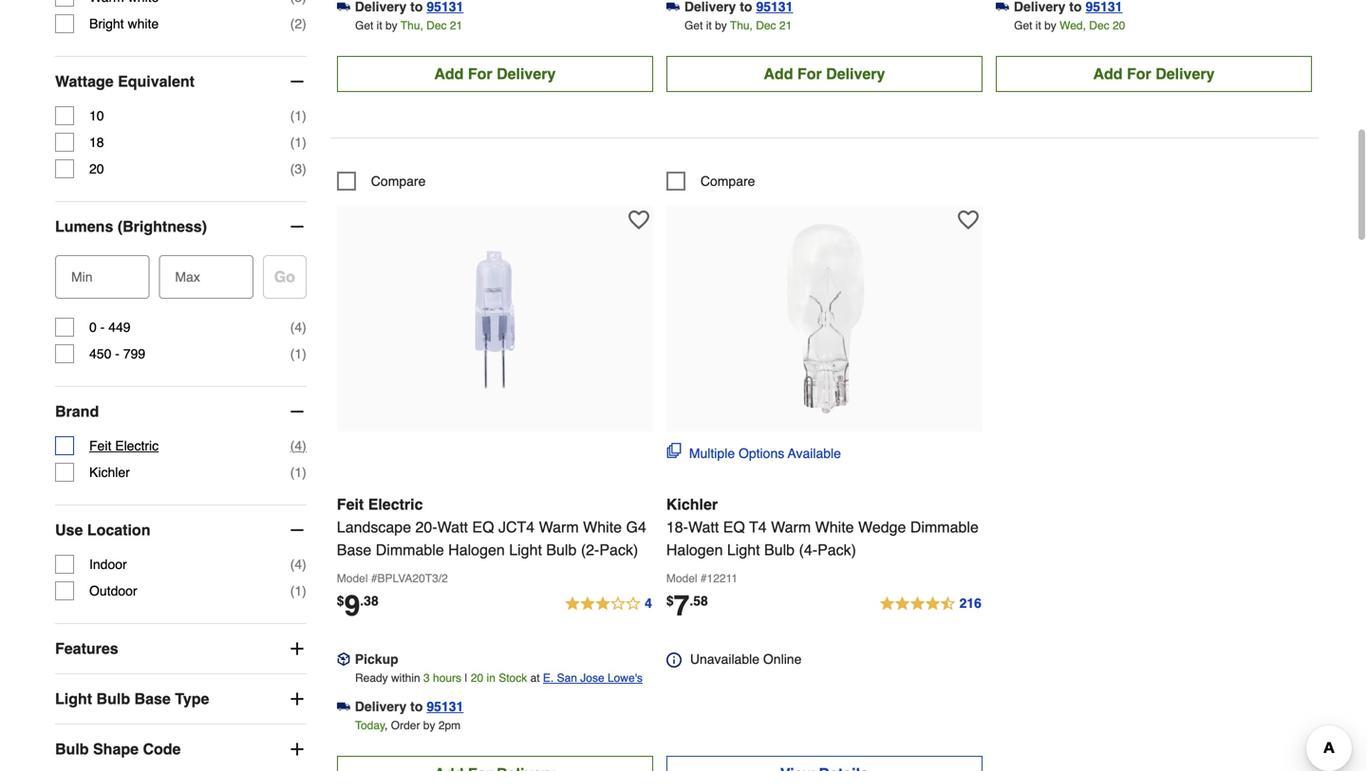 Task type: describe. For each thing, give the bounding box(es) containing it.
to
[[410, 700, 423, 715]]

$ 7 .58
[[666, 590, 708, 623]]

t4
[[749, 519, 767, 536]]

light bulb base type
[[55, 691, 209, 708]]

216
[[960, 596, 982, 611]]

2 get it by thu, dec 21 from the left
[[685, 19, 792, 32]]

$ 9 .38
[[337, 590, 379, 623]]

1 get it by thu, dec 21 from the left
[[355, 19, 463, 32]]

kichler 18-watt eq t4 warm white wedge dimmable halogen light bulb (4-pack) image
[[720, 215, 929, 424]]

(2-
[[581, 542, 600, 559]]

2 truck filled image from the left
[[666, 0, 680, 13]]

today , order by 2pm
[[355, 720, 461, 733]]

it for second truck filled icon
[[706, 19, 712, 32]]

electric for feit electric
[[115, 439, 159, 454]]

$ for 9
[[337, 594, 344, 609]]

( 4 ) for use location
[[290, 557, 307, 573]]

dec for 1st truck filled icon from the left
[[426, 19, 447, 32]]

450 - 799
[[89, 347, 145, 362]]

1000195117 element
[[666, 172, 755, 191]]

multiple options available link
[[666, 443, 841, 463]]

minus image for lumens (brightness)
[[288, 218, 307, 237]]

18-
[[666, 519, 688, 536]]

use location
[[55, 522, 150, 539]]

watt inside kichler 18-watt eq t4 warm white wedge dimmable halogen light bulb (4-pack)
[[688, 519, 719, 536]]

0 horizontal spatial 20
[[89, 162, 104, 177]]

wattage equivalent button
[[55, 57, 307, 106]]

20-
[[415, 519, 437, 536]]

light inside feit electric landscape 20-watt eq jct4 warm white g4 base dimmable halogen light bulb (2-pack)
[[509, 542, 542, 559]]

( for 18
[[290, 135, 295, 150]]

plus image for bulb shape code
[[288, 741, 307, 760]]

bright
[[89, 16, 124, 31]]

18
[[89, 135, 104, 150]]

hours
[[433, 672, 462, 685]]

4.5 stars image
[[879, 593, 983, 616]]

7
[[674, 590, 690, 623]]

pickup
[[355, 652, 399, 667]]

bulb shape code button
[[55, 726, 307, 772]]

brand button
[[55, 388, 307, 437]]

$ for 7
[[666, 594, 674, 609]]

216 button
[[879, 593, 983, 616]]

1 for from the left
[[468, 65, 492, 83]]

model for 18-watt eq t4 warm white wedge dimmable halogen light bulb (4-pack)
[[666, 572, 697, 586]]

unavailable
[[690, 652, 760, 667]]

lumens (brightness)
[[55, 218, 207, 236]]

# for base
[[371, 572, 377, 586]]

0
[[89, 320, 97, 335]]

feit for feit electric landscape 20-watt eq jct4 warm white g4 base dimmable halogen light bulb (2-pack)
[[337, 496, 364, 514]]

multiple
[[689, 446, 735, 461]]

available
[[788, 446, 841, 461]]

ready
[[355, 672, 388, 685]]

4 inside 3 stars image
[[645, 596, 652, 611]]

it for get's truck filled image
[[1036, 19, 1041, 32]]

( for outdoor
[[290, 584, 295, 599]]

2pm
[[439, 720, 461, 733]]

2 for from the left
[[798, 65, 822, 83]]

by for second truck filled icon
[[715, 19, 727, 32]]

bplva20t3/2
[[377, 572, 448, 586]]

compare for 1000195117 element on the top
[[701, 174, 755, 189]]

# for light
[[701, 572, 707, 586]]

eq inside feit electric landscape 20-watt eq jct4 warm white g4 base dimmable halogen light bulb (2-pack)
[[472, 519, 494, 536]]

wedge
[[858, 519, 906, 536]]

1 truck filled image from the left
[[337, 0, 350, 13]]

order
[[391, 720, 420, 733]]

jose
[[580, 672, 605, 685]]

lumens
[[55, 218, 113, 236]]

bright white
[[89, 16, 159, 31]]

model # bplva20t3/2
[[337, 572, 448, 586]]

wed,
[[1060, 19, 1086, 32]]

bulb left shape
[[55, 741, 89, 759]]

eq inside kichler 18-watt eq t4 warm white wedge dimmable halogen light bulb (4-pack)
[[723, 519, 745, 536]]

get for get's truck filled image
[[1014, 19, 1033, 32]]

feit electric landscape 20-watt eq jct4 warm white g4 base dimmable halogen light bulb (2-pack) image
[[391, 215, 599, 424]]

warm inside kichler 18-watt eq t4 warm white wedge dimmable halogen light bulb (4-pack)
[[771, 519, 811, 536]]

min
[[71, 270, 93, 285]]

today
[[355, 720, 385, 733]]

) for 450 - 799
[[302, 347, 307, 362]]

feit electric
[[89, 439, 159, 454]]

) for feit electric
[[302, 439, 307, 454]]

truck filled image for today
[[337, 701, 350, 714]]

code
[[143, 741, 181, 759]]

e. san jose lowe's button
[[543, 669, 643, 688]]

location
[[87, 522, 150, 539]]

( for 450 - 799
[[290, 347, 295, 362]]

online
[[763, 652, 802, 667]]

Min number field
[[63, 256, 142, 288]]

model # 12211
[[666, 572, 738, 586]]

4 for feit electric
[[295, 439, 302, 454]]

thu, for second truck filled icon
[[730, 19, 753, 32]]

get for second truck filled icon
[[685, 19, 703, 32]]

- for 450
[[115, 347, 120, 362]]

use
[[55, 522, 83, 539]]

kichler for kichler
[[89, 465, 130, 481]]

.38
[[360, 594, 379, 609]]

dimmable inside kichler 18-watt eq t4 warm white wedge dimmable halogen light bulb (4-pack)
[[910, 519, 979, 536]]

Max number field
[[167, 256, 246, 288]]

in
[[487, 672, 496, 685]]

ready within 3 hours | 20 in stock at e. san jose lowe's
[[355, 672, 643, 685]]

light inside kichler 18-watt eq t4 warm white wedge dimmable halogen light bulb (4-pack)
[[727, 542, 760, 559]]

(4-
[[799, 542, 818, 559]]

kichler for kichler 18-watt eq t4 warm white wedge dimmable halogen light bulb (4-pack)
[[666, 496, 718, 514]]

add for 3rd add for delivery button
[[1093, 65, 1123, 83]]

12211
[[707, 572, 738, 586]]

3 stars image
[[564, 593, 653, 616]]

get for 1st truck filled icon from the left
[[355, 19, 373, 32]]

( 2 )
[[290, 16, 307, 31]]

features
[[55, 641, 118, 658]]

4 for indoor
[[295, 557, 302, 573]]

2
[[295, 16, 302, 31]]

1 add for delivery button from the left
[[337, 56, 653, 92]]

actual price $7.58 element
[[666, 590, 708, 623]]

at
[[530, 672, 540, 685]]

2 add for delivery button from the left
[[666, 56, 983, 92]]

minus image for brand
[[288, 403, 307, 422]]

features button
[[55, 625, 307, 674]]

1 for 10
[[295, 108, 302, 124]]

light bulb base type button
[[55, 675, 307, 725]]

watt inside feit electric landscape 20-watt eq jct4 warm white g4 base dimmable halogen light bulb (2-pack)
[[437, 519, 468, 536]]

9
[[344, 590, 360, 623]]

e.
[[543, 672, 554, 685]]

( for 10
[[290, 108, 295, 124]]

go
[[274, 268, 295, 286]]

4 for 0 - 449
[[295, 320, 302, 335]]

450
[[89, 347, 111, 362]]

compare for 5005477805 element on the left top of page
[[371, 174, 426, 189]]

outdoor
[[89, 584, 137, 599]]

10
[[89, 108, 104, 124]]



Task type: vqa. For each thing, say whether or not it's contained in the screenshot.
the leftmost LIGHT
yes



Task type: locate. For each thing, give the bounding box(es) containing it.
2 add for delivery from the left
[[764, 65, 885, 83]]

( 1 ) for 450 - 799
[[290, 347, 307, 362]]

0 horizontal spatial #
[[371, 572, 377, 586]]

0 horizontal spatial get it by thu, dec 21
[[355, 19, 463, 32]]

electric up landscape
[[368, 496, 423, 514]]

1 for outdoor
[[295, 584, 302, 599]]

by for get's truck filled image
[[1045, 19, 1057, 32]]

1 plus image from the top
[[288, 640, 307, 659]]

add for delivery for 3rd add for delivery button
[[1093, 65, 1215, 83]]

kichler up the 18-
[[666, 496, 718, 514]]

white inside feit electric landscape 20-watt eq jct4 warm white g4 base dimmable halogen light bulb (2-pack)
[[583, 519, 622, 536]]

1 it from the left
[[377, 19, 382, 32]]

1 horizontal spatial dimmable
[[910, 519, 979, 536]]

light down jct4
[[509, 542, 542, 559]]

dimmable inside feit electric landscape 20-watt eq jct4 warm white g4 base dimmable halogen light bulb (2-pack)
[[376, 542, 444, 559]]

warm up (4-
[[771, 519, 811, 536]]

dec for get's truck filled image
[[1089, 19, 1110, 32]]

3 for from the left
[[1127, 65, 1152, 83]]

0 horizontal spatial dec
[[426, 19, 447, 32]]

$ left the .38
[[337, 594, 344, 609]]

9 ( from the top
[[290, 557, 295, 573]]

2 horizontal spatial add for delivery button
[[996, 56, 1312, 92]]

0 vertical spatial plus image
[[288, 640, 307, 659]]

2 compare from the left
[[701, 174, 755, 189]]

9 ) from the top
[[302, 557, 307, 573]]

) for 10
[[302, 108, 307, 124]]

) for outdoor
[[302, 584, 307, 599]]

minus image inside lumens (brightness) "button"
[[288, 218, 307, 237]]

minus image for use location
[[288, 521, 307, 540]]

kichler down 'feit electric'
[[89, 465, 130, 481]]

0 vertical spatial -
[[100, 320, 105, 335]]

5 1 from the top
[[295, 584, 302, 599]]

electric down the brand button at left
[[115, 439, 159, 454]]

halogen inside feit electric landscape 20-watt eq jct4 warm white g4 base dimmable halogen light bulb (2-pack)
[[448, 542, 505, 559]]

1 horizontal spatial warm
[[771, 519, 811, 536]]

0 horizontal spatial add for delivery
[[434, 65, 556, 83]]

minus image
[[288, 218, 307, 237], [288, 521, 307, 540]]

for
[[468, 65, 492, 83], [798, 65, 822, 83], [1127, 65, 1152, 83]]

1 horizontal spatial kichler
[[666, 496, 718, 514]]

1 horizontal spatial add for delivery
[[764, 65, 885, 83]]

5 ( from the top
[[290, 320, 295, 335]]

use location button
[[55, 506, 307, 556]]

20 right wed,
[[1113, 19, 1126, 32]]

0 horizontal spatial electric
[[115, 439, 159, 454]]

1 # from the left
[[371, 572, 377, 586]]

21
[[450, 19, 463, 32], [779, 19, 792, 32]]

1 horizontal spatial $
[[666, 594, 674, 609]]

delivery to 95131
[[355, 700, 464, 715]]

1 vertical spatial 3
[[424, 672, 430, 685]]

warm right jct4
[[539, 519, 579, 536]]

0 vertical spatial dimmable
[[910, 519, 979, 536]]

1 thu, from the left
[[401, 19, 423, 32]]

bulb inside feit electric landscape 20-watt eq jct4 warm white g4 base dimmable halogen light bulb (2-pack)
[[546, 542, 577, 559]]

- for 0
[[100, 320, 105, 335]]

get it by wed, dec 20
[[1014, 19, 1126, 32]]

0 horizontal spatial white
[[583, 519, 622, 536]]

2 horizontal spatial it
[[1036, 19, 1041, 32]]

0 vertical spatial 20
[[1113, 19, 1126, 32]]

3 add from the left
[[1093, 65, 1123, 83]]

|
[[465, 672, 468, 685]]

2 halogen from the left
[[666, 542, 723, 559]]

brand
[[55, 403, 99, 421]]

pack)
[[600, 542, 638, 559], [818, 542, 856, 559]]

0 horizontal spatial warm
[[539, 519, 579, 536]]

0 horizontal spatial 21
[[450, 19, 463, 32]]

1 vertical spatial plus image
[[288, 741, 307, 760]]

2 vertical spatial 20
[[471, 672, 484, 685]]

3 get from the left
[[1014, 19, 1033, 32]]

2 ( 1 ) from the top
[[290, 135, 307, 150]]

1 add from the left
[[434, 65, 464, 83]]

1 vertical spatial dimmable
[[376, 542, 444, 559]]

actual price $9.38 element
[[337, 590, 379, 623]]

1 horizontal spatial model
[[666, 572, 697, 586]]

$ inside $ 9 .38
[[337, 594, 344, 609]]

0 vertical spatial minus image
[[288, 72, 307, 91]]

lumens (brightness) button
[[55, 202, 307, 252]]

halogen inside kichler 18-watt eq t4 warm white wedge dimmable halogen light bulb (4-pack)
[[666, 542, 723, 559]]

heart outline image
[[628, 210, 649, 231]]

) for 20
[[302, 162, 307, 177]]

0 horizontal spatial for
[[468, 65, 492, 83]]

0 horizontal spatial -
[[100, 320, 105, 335]]

5005477805 element
[[337, 172, 426, 191]]

2 white from the left
[[815, 519, 854, 536]]

2 it from the left
[[706, 19, 712, 32]]

type
[[175, 691, 209, 708]]

model for landscape 20-watt eq jct4 warm white g4 base dimmable halogen light bulb (2-pack)
[[337, 572, 368, 586]]

20 for ready within 3 hours | 20 in stock at e. san jose lowe's
[[471, 672, 484, 685]]

1 horizontal spatial pack)
[[818, 542, 856, 559]]

minus image
[[288, 72, 307, 91], [288, 403, 307, 422]]

base down landscape
[[337, 542, 372, 559]]

options
[[739, 446, 785, 461]]

1 pack) from the left
[[600, 542, 638, 559]]

( 1 ) for 18
[[290, 135, 307, 150]]

minus image left landscape
[[288, 521, 307, 540]]

compare inside 5005477805 element
[[371, 174, 426, 189]]

2 horizontal spatial 20
[[1113, 19, 1126, 32]]

0 horizontal spatial kichler
[[89, 465, 130, 481]]

2 # from the left
[[701, 572, 707, 586]]

2 horizontal spatial light
[[727, 542, 760, 559]]

1 horizontal spatial add for delivery button
[[666, 56, 983, 92]]

4 button
[[564, 593, 653, 616]]

2 warm from the left
[[771, 519, 811, 536]]

1 1 from the top
[[295, 108, 302, 124]]

minus image inside the brand button
[[288, 403, 307, 422]]

1 $ from the left
[[337, 594, 344, 609]]

eq left t4
[[723, 519, 745, 536]]

3 it from the left
[[1036, 19, 1041, 32]]

feit down 'brand'
[[89, 439, 111, 454]]

max
[[175, 270, 200, 285]]

model
[[337, 572, 368, 586], [666, 572, 697, 586]]

dimmable down 20-
[[376, 542, 444, 559]]

1 vertical spatial truck filled image
[[337, 701, 350, 714]]

2 horizontal spatial add for delivery
[[1093, 65, 1215, 83]]

2 pack) from the left
[[818, 542, 856, 559]]

$ left .58
[[666, 594, 674, 609]]

0 horizontal spatial feit
[[89, 439, 111, 454]]

4 ( from the top
[[290, 162, 295, 177]]

( for indoor
[[290, 557, 295, 573]]

1 horizontal spatial #
[[701, 572, 707, 586]]

2 21 from the left
[[779, 19, 792, 32]]

compare
[[371, 174, 426, 189], [701, 174, 755, 189]]

0 horizontal spatial watt
[[437, 519, 468, 536]]

1 horizontal spatial halogen
[[666, 542, 723, 559]]

10 ( from the top
[[290, 584, 295, 599]]

95131 button
[[427, 698, 464, 717]]

kichler inside kichler 18-watt eq t4 warm white wedge dimmable halogen light bulb (4-pack)
[[666, 496, 718, 514]]

white
[[583, 519, 622, 536], [815, 519, 854, 536]]

by for 1st truck filled icon from the left
[[386, 19, 398, 32]]

95131
[[427, 700, 464, 715]]

1 horizontal spatial get it by thu, dec 21
[[685, 19, 792, 32]]

minus image up go
[[288, 218, 307, 237]]

1 horizontal spatial white
[[815, 519, 854, 536]]

model up 9 on the left bottom
[[337, 572, 368, 586]]

4 ) from the top
[[302, 162, 307, 177]]

1 vertical spatial ( 4 )
[[290, 439, 307, 454]]

1 vertical spatial 20
[[89, 162, 104, 177]]

,
[[385, 720, 388, 733]]

minus image for wattage equivalent
[[288, 72, 307, 91]]

4 ( 1 ) from the top
[[290, 465, 307, 481]]

3 ( 1 ) from the top
[[290, 347, 307, 362]]

0 horizontal spatial $
[[337, 594, 344, 609]]

light
[[509, 542, 542, 559], [727, 542, 760, 559], [55, 691, 92, 708]]

plus image inside bulb shape code button
[[288, 741, 307, 760]]

thu, for 1st truck filled icon from the left
[[401, 19, 423, 32]]

kichler 18-watt eq t4 warm white wedge dimmable halogen light bulb (4-pack)
[[666, 496, 979, 559]]

( for 0 - 449
[[290, 320, 295, 335]]

1 vertical spatial electric
[[368, 496, 423, 514]]

feit inside feit electric landscape 20-watt eq jct4 warm white g4 base dimmable halogen light bulb (2-pack)
[[337, 496, 364, 514]]

20 for get it by wed, dec 20
[[1113, 19, 1126, 32]]

6 ) from the top
[[302, 347, 307, 362]]

0 horizontal spatial pack)
[[600, 542, 638, 559]]

1 horizontal spatial truck filled image
[[666, 0, 680, 13]]

.58
[[690, 594, 708, 609]]

bulb left (4-
[[764, 542, 795, 559]]

- right 450
[[115, 347, 120, 362]]

3 add for delivery button from the left
[[996, 56, 1312, 92]]

2 horizontal spatial for
[[1127, 65, 1152, 83]]

eq left jct4
[[472, 519, 494, 536]]

electric for feit electric landscape 20-watt eq jct4 warm white g4 base dimmable halogen light bulb (2-pack)
[[368, 496, 423, 514]]

white up (4-
[[815, 519, 854, 536]]

stock
[[499, 672, 527, 685]]

1 add for delivery from the left
[[434, 65, 556, 83]]

light down t4
[[727, 542, 760, 559]]

2 minus image from the top
[[288, 403, 307, 422]]

1 vertical spatial base
[[134, 691, 171, 708]]

) for 0 - 449
[[302, 320, 307, 335]]

8 ) from the top
[[302, 465, 307, 481]]

1 horizontal spatial feit
[[337, 496, 364, 514]]

(brightness)
[[118, 218, 207, 236]]

plus image for features
[[288, 640, 307, 659]]

heart outline image
[[958, 210, 979, 231]]

# up .58
[[701, 572, 707, 586]]

pack) inside feit electric landscape 20-watt eq jct4 warm white g4 base dimmable halogen light bulb (2-pack)
[[600, 542, 638, 559]]

20 down 18
[[89, 162, 104, 177]]

1 eq from the left
[[472, 519, 494, 536]]

1 ( 1 ) from the top
[[290, 108, 307, 124]]

1 horizontal spatial get
[[685, 19, 703, 32]]

1 horizontal spatial 20
[[471, 672, 484, 685]]

3 ( from the top
[[290, 135, 295, 150]]

by
[[386, 19, 398, 32], [715, 19, 727, 32], [1045, 19, 1057, 32], [423, 720, 435, 733]]

0 horizontal spatial dimmable
[[376, 542, 444, 559]]

1 horizontal spatial truck filled image
[[996, 0, 1009, 13]]

2 plus image from the top
[[288, 741, 307, 760]]

truck filled image
[[337, 0, 350, 13], [666, 0, 680, 13]]

minus image inside use location button
[[288, 521, 307, 540]]

plus image down plus image
[[288, 741, 307, 760]]

1 horizontal spatial 21
[[779, 19, 792, 32]]

0 vertical spatial 3
[[295, 162, 302, 177]]

1 dec from the left
[[426, 19, 447, 32]]

2 1 from the top
[[295, 135, 302, 150]]

0 horizontal spatial truck filled image
[[337, 0, 350, 13]]

1 watt from the left
[[437, 519, 468, 536]]

g4
[[626, 519, 647, 536]]

add for delivery for third add for delivery button from right
[[434, 65, 556, 83]]

3 ( 4 ) from the top
[[290, 557, 307, 573]]

truck filled image
[[996, 0, 1009, 13], [337, 701, 350, 714]]

0 horizontal spatial it
[[377, 19, 382, 32]]

) for bright white
[[302, 16, 307, 31]]

1 horizontal spatial watt
[[688, 519, 719, 536]]

1 ( from the top
[[290, 16, 295, 31]]

( 1 ) for outdoor
[[290, 584, 307, 599]]

shape
[[93, 741, 139, 759]]

multiple options available
[[689, 446, 841, 461]]

3 1 from the top
[[295, 347, 302, 362]]

dec for second truck filled icon
[[756, 19, 776, 32]]

10 ) from the top
[[302, 584, 307, 599]]

1 horizontal spatial compare
[[701, 174, 755, 189]]

2 model from the left
[[666, 572, 697, 586]]

2 thu, from the left
[[730, 19, 753, 32]]

1 horizontal spatial base
[[337, 542, 372, 559]]

1 compare from the left
[[371, 174, 426, 189]]

electric
[[115, 439, 159, 454], [368, 496, 423, 514]]

0 vertical spatial minus image
[[288, 218, 307, 237]]

0 horizontal spatial get
[[355, 19, 373, 32]]

0 horizontal spatial halogen
[[448, 542, 505, 559]]

equivalent
[[118, 73, 195, 90]]

1 horizontal spatial for
[[798, 65, 822, 83]]

truck filled image for get
[[996, 0, 1009, 13]]

1 vertical spatial kichler
[[666, 496, 718, 514]]

3 dec from the left
[[1089, 19, 1110, 32]]

go button
[[263, 256, 307, 299]]

plus image
[[288, 640, 307, 659], [288, 741, 307, 760]]

1 horizontal spatial 3
[[424, 672, 430, 685]]

halogen down the 18-
[[666, 542, 723, 559]]

# up the .38
[[371, 572, 377, 586]]

$ inside $ 7 .58
[[666, 594, 674, 609]]

21 for second truck filled icon
[[779, 19, 792, 32]]

1 for 18
[[295, 135, 302, 150]]

0 horizontal spatial light
[[55, 691, 92, 708]]

2 horizontal spatial add
[[1093, 65, 1123, 83]]

wattage equivalent
[[55, 73, 195, 90]]

1 horizontal spatial add
[[764, 65, 793, 83]]

1 warm from the left
[[539, 519, 579, 536]]

bulb left (2-
[[546, 542, 577, 559]]

1 vertical spatial minus image
[[288, 403, 307, 422]]

0 horizontal spatial 3
[[295, 162, 302, 177]]

dec
[[426, 19, 447, 32], [756, 19, 776, 32], [1089, 19, 1110, 32]]

3 ) from the top
[[302, 135, 307, 150]]

feit up landscape
[[337, 496, 364, 514]]

1 vertical spatial feit
[[337, 496, 364, 514]]

) for kichler
[[302, 465, 307, 481]]

white inside kichler 18-watt eq t4 warm white wedge dimmable halogen light bulb (4-pack)
[[815, 519, 854, 536]]

minus image inside "wattage equivalent" 'button'
[[288, 72, 307, 91]]

5 ) from the top
[[302, 320, 307, 335]]

( 1 )
[[290, 108, 307, 124], [290, 135, 307, 150], [290, 347, 307, 362], [290, 465, 307, 481], [290, 584, 307, 599]]

0 horizontal spatial compare
[[371, 174, 426, 189]]

1 vertical spatial -
[[115, 347, 120, 362]]

) for indoor
[[302, 557, 307, 573]]

( 1 ) for kichler
[[290, 465, 307, 481]]

2 ) from the top
[[302, 108, 307, 124]]

white up (2-
[[583, 519, 622, 536]]

white
[[128, 16, 159, 31]]

1 21 from the left
[[450, 19, 463, 32]]

( for 20
[[290, 162, 295, 177]]

0 horizontal spatial add for delivery button
[[337, 56, 653, 92]]

base inside feit electric landscape 20-watt eq jct4 warm white g4 base dimmable halogen light bulb (2-pack)
[[337, 542, 372, 559]]

2 $ from the left
[[666, 594, 674, 609]]

lowe's
[[608, 672, 643, 685]]

0 vertical spatial electric
[[115, 439, 159, 454]]

1 horizontal spatial -
[[115, 347, 120, 362]]

1 horizontal spatial dec
[[756, 19, 776, 32]]

0 horizontal spatial truck filled image
[[337, 701, 350, 714]]

1 horizontal spatial electric
[[368, 496, 423, 514]]

indoor
[[89, 557, 127, 573]]

electric inside feit electric landscape 20-watt eq jct4 warm white g4 base dimmable halogen light bulb (2-pack)
[[368, 496, 423, 514]]

feit for feit electric
[[89, 439, 111, 454]]

1 white from the left
[[583, 519, 622, 536]]

bulb
[[546, 542, 577, 559], [764, 542, 795, 559], [96, 691, 130, 708], [55, 741, 89, 759]]

1 minus image from the top
[[288, 218, 307, 237]]

add for delivery for 2nd add for delivery button from the left
[[764, 65, 885, 83]]

2 eq from the left
[[723, 519, 745, 536]]

it for 1st truck filled icon from the left
[[377, 19, 382, 32]]

3 left 5005477805 element on the left top of page
[[295, 162, 302, 177]]

plus image left pickup icon
[[288, 640, 307, 659]]

eq
[[472, 519, 494, 536], [723, 519, 745, 536]]

1 horizontal spatial it
[[706, 19, 712, 32]]

2 watt from the left
[[688, 519, 719, 536]]

7 ) from the top
[[302, 439, 307, 454]]

1 model from the left
[[337, 572, 368, 586]]

1 horizontal spatial light
[[509, 542, 542, 559]]

0 vertical spatial feit
[[89, 439, 111, 454]]

0 vertical spatial kichler
[[89, 465, 130, 481]]

1 halogen from the left
[[448, 542, 505, 559]]

add for third add for delivery button from right
[[434, 65, 464, 83]]

dimmable
[[910, 519, 979, 536], [376, 542, 444, 559]]

0 horizontal spatial thu,
[[401, 19, 423, 32]]

2 get from the left
[[685, 19, 703, 32]]

within
[[391, 672, 420, 685]]

1 for 450 - 799
[[295, 347, 302, 362]]

pack) inside kichler 18-watt eq t4 warm white wedge dimmable halogen light bulb (4-pack)
[[818, 542, 856, 559]]

2 minus image from the top
[[288, 521, 307, 540]]

1 minus image from the top
[[288, 72, 307, 91]]

1 horizontal spatial thu,
[[730, 19, 753, 32]]

3
[[295, 162, 302, 177], [424, 672, 430, 685]]

watt up the model # 12211
[[688, 519, 719, 536]]

plus image inside features button
[[288, 640, 307, 659]]

light inside button
[[55, 691, 92, 708]]

add for delivery
[[434, 65, 556, 83], [764, 65, 885, 83], [1093, 65, 1215, 83]]

landscape
[[337, 519, 411, 536]]

1 horizontal spatial eq
[[723, 519, 745, 536]]

) for 18
[[302, 135, 307, 150]]

20 right |
[[471, 672, 484, 685]]

0 horizontal spatial base
[[134, 691, 171, 708]]

bulb inside kichler 18-watt eq t4 warm white wedge dimmable halogen light bulb (4-pack)
[[764, 542, 795, 559]]

bulb shape code
[[55, 741, 181, 759]]

0 vertical spatial base
[[337, 542, 372, 559]]

20
[[1113, 19, 1126, 32], [89, 162, 104, 177], [471, 672, 484, 685]]

dimmable right wedge
[[910, 519, 979, 536]]

6 ( from the top
[[290, 347, 295, 362]]

add
[[434, 65, 464, 83], [764, 65, 793, 83], [1093, 65, 1123, 83]]

21 for 1st truck filled icon from the left
[[450, 19, 463, 32]]

base left type
[[134, 691, 171, 708]]

1 ( 4 ) from the top
[[290, 320, 307, 335]]

( 4 )
[[290, 320, 307, 335], [290, 439, 307, 454], [290, 557, 307, 573]]

bulb up shape
[[96, 691, 130, 708]]

1 get from the left
[[355, 19, 373, 32]]

light down features
[[55, 691, 92, 708]]

$
[[337, 594, 344, 609], [666, 594, 674, 609]]

( 1 ) for 10
[[290, 108, 307, 124]]

watt left jct4
[[437, 519, 468, 536]]

449
[[108, 320, 131, 335]]

wattage
[[55, 73, 114, 90]]

jct4
[[498, 519, 535, 536]]

compare inside 1000195117 element
[[701, 174, 755, 189]]

2 horizontal spatial get
[[1014, 19, 1033, 32]]

2 dec from the left
[[756, 19, 776, 32]]

-
[[100, 320, 105, 335], [115, 347, 120, 362]]

0 vertical spatial ( 4 )
[[290, 320, 307, 335]]

(
[[290, 16, 295, 31], [290, 108, 295, 124], [290, 135, 295, 150], [290, 162, 295, 177], [290, 320, 295, 335], [290, 347, 295, 362], [290, 439, 295, 454], [290, 465, 295, 481], [290, 557, 295, 573], [290, 584, 295, 599]]

unavailable online
[[690, 652, 802, 667]]

halogen down jct4
[[448, 542, 505, 559]]

3 left hours
[[424, 672, 430, 685]]

8 ( from the top
[[290, 465, 295, 481]]

( for bright white
[[290, 16, 295, 31]]

base
[[337, 542, 372, 559], [134, 691, 171, 708]]

0 horizontal spatial model
[[337, 572, 368, 586]]

5 ( 1 ) from the top
[[290, 584, 307, 599]]

1 for kichler
[[295, 465, 302, 481]]

feit
[[89, 439, 111, 454], [337, 496, 364, 514]]

2 vertical spatial ( 4 )
[[290, 557, 307, 573]]

base inside button
[[134, 691, 171, 708]]

get it by thu, dec 21
[[355, 19, 463, 32], [685, 19, 792, 32]]

delivery
[[497, 65, 556, 83], [826, 65, 885, 83], [1156, 65, 1215, 83], [355, 700, 407, 715]]

- right the 0 at the left top
[[100, 320, 105, 335]]

model up 7 on the bottom of the page
[[666, 572, 697, 586]]

pickup image
[[337, 653, 350, 667]]

2 ( 4 ) from the top
[[290, 439, 307, 454]]

2 add from the left
[[764, 65, 793, 83]]

0 - 449
[[89, 320, 131, 335]]

0 horizontal spatial eq
[[472, 519, 494, 536]]

1 ) from the top
[[302, 16, 307, 31]]

san
[[557, 672, 577, 685]]

7 ( from the top
[[290, 439, 295, 454]]

feit electric landscape 20-watt eq jct4 warm white g4 base dimmable halogen light bulb (2-pack)
[[337, 496, 647, 559]]

plus image
[[288, 690, 307, 709]]

( 3 )
[[290, 162, 307, 177]]

warm inside feit electric landscape 20-watt eq jct4 warm white g4 base dimmable halogen light bulb (2-pack)
[[539, 519, 579, 536]]

0 vertical spatial truck filled image
[[996, 0, 1009, 13]]

799
[[123, 347, 145, 362]]

( for kichler
[[290, 465, 295, 481]]

add for 2nd add for delivery button from the left
[[764, 65, 793, 83]]

1 vertical spatial minus image
[[288, 521, 307, 540]]

( 4 ) for brand
[[290, 439, 307, 454]]

3 add for delivery from the left
[[1093, 65, 1215, 83]]

watt
[[437, 519, 468, 536], [688, 519, 719, 536]]

( for feit electric
[[290, 439, 295, 454]]

2 horizontal spatial dec
[[1089, 19, 1110, 32]]

2 ( from the top
[[290, 108, 295, 124]]

4 1 from the top
[[295, 465, 302, 481]]

0 horizontal spatial add
[[434, 65, 464, 83]]



